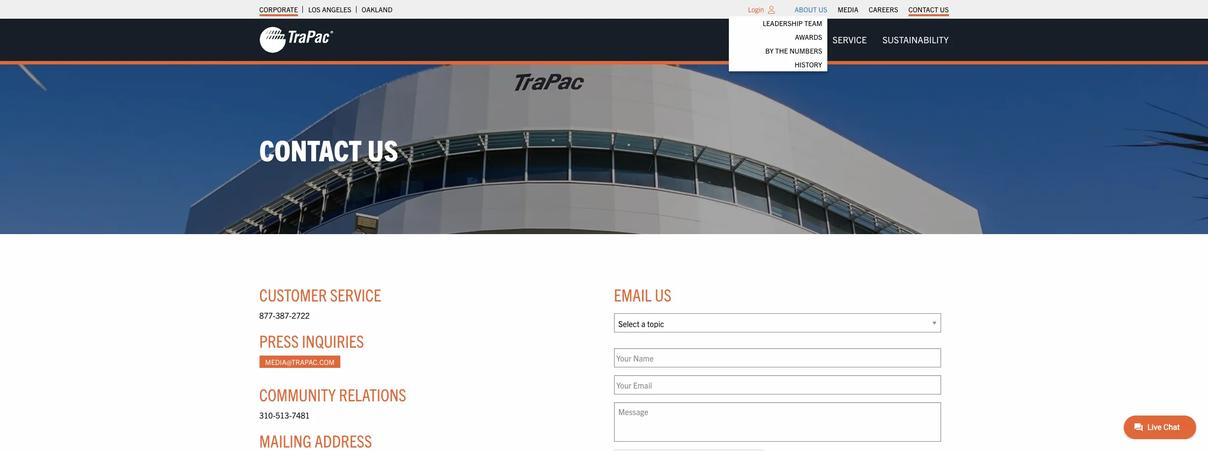 Task type: describe. For each thing, give the bounding box(es) containing it.
login
[[748, 5, 765, 14]]

numbers
[[790, 46, 823, 55]]

history
[[795, 60, 823, 69]]

310-
[[259, 411, 276, 421]]

about us menu item
[[729, 2, 828, 71]]

service link
[[825, 30, 875, 50]]

about us link
[[795, 2, 828, 16]]

los
[[308, 5, 321, 14]]

angeles
[[322, 5, 352, 14]]

menu containing leadership team
[[729, 16, 828, 71]]

light image
[[769, 6, 775, 14]]

careers link
[[869, 2, 899, 16]]

by
[[766, 46, 774, 55]]

7481
[[292, 411, 310, 421]]

leadership
[[763, 19, 803, 28]]

press inquiries
[[259, 331, 364, 352]]

Message text field
[[614, 403, 942, 443]]

corporate image
[[259, 26, 333, 54]]

387-
[[276, 311, 292, 321]]

1 horizontal spatial contact
[[909, 5, 939, 14]]

sustainability link
[[875, 30, 957, 50]]

Your Email text field
[[614, 376, 942, 395]]

login link
[[748, 5, 765, 14]]

0 vertical spatial service
[[833, 34, 867, 45]]

us inside contact us link
[[941, 5, 949, 14]]

by the numbers link
[[729, 44, 828, 58]]

media@trapac.com link
[[259, 356, 341, 369]]

contact us link
[[909, 2, 949, 16]]

310-513-7481
[[259, 411, 310, 421]]

corporate link
[[259, 2, 298, 16]]

0 horizontal spatial service
[[330, 285, 381, 306]]

community
[[259, 385, 336, 406]]

inquiries
[[302, 331, 364, 352]]

877-
[[259, 311, 276, 321]]



Task type: locate. For each thing, give the bounding box(es) containing it.
relations
[[339, 385, 407, 406]]

menu bar
[[729, 2, 955, 71], [779, 30, 957, 50]]

1 vertical spatial contact
[[259, 131, 362, 167]]

team
[[805, 19, 823, 28]]

1 vertical spatial contact us
[[259, 131, 398, 167]]

email
[[614, 285, 652, 306]]

2722
[[292, 311, 310, 321]]

los angeles
[[308, 5, 352, 14]]

contact us
[[909, 5, 949, 14], [259, 131, 398, 167]]

los angeles link
[[308, 2, 352, 16]]

careers
[[869, 5, 899, 14]]

Your Name text field
[[614, 349, 942, 368]]

us
[[819, 5, 828, 14], [941, 5, 949, 14], [368, 131, 398, 167], [655, 285, 672, 306]]

corporate
[[259, 5, 298, 14]]

0 horizontal spatial contact us
[[259, 131, 398, 167]]

menu
[[729, 16, 828, 71]]

877-387-2722
[[259, 311, 310, 321]]

awards
[[796, 33, 823, 41]]

customer service
[[259, 285, 381, 306]]

0 vertical spatial contact us
[[909, 5, 949, 14]]

history link
[[729, 58, 828, 71]]

email us
[[614, 285, 672, 306]]

media@trapac.com
[[265, 358, 335, 367]]

contact
[[909, 5, 939, 14], [259, 131, 362, 167]]

513-
[[276, 411, 292, 421]]

menu bar containing safety
[[779, 30, 957, 50]]

0 horizontal spatial contact
[[259, 131, 362, 167]]

1 vertical spatial service
[[330, 285, 381, 306]]

safety
[[787, 34, 817, 45]]

about
[[795, 5, 817, 14]]

oakland link
[[362, 2, 393, 16]]

1 horizontal spatial service
[[833, 34, 867, 45]]

media link
[[838, 2, 859, 16]]

sustainability
[[883, 34, 949, 45]]

community relations
[[259, 385, 407, 406]]

press
[[259, 331, 299, 352]]

leadership team link
[[729, 16, 828, 30]]

customer
[[259, 285, 327, 306]]

oakland
[[362, 5, 393, 14]]

service
[[833, 34, 867, 45], [330, 285, 381, 306]]

safety link
[[779, 30, 825, 50]]

menu bar containing about us leadership team awards by the numbers history
[[729, 2, 955, 71]]

0 vertical spatial contact
[[909, 5, 939, 14]]

about us leadership team awards by the numbers history
[[763, 5, 828, 69]]

1 horizontal spatial contact us
[[909, 5, 949, 14]]

the
[[776, 46, 789, 55]]

us inside about us leadership team awards by the numbers history
[[819, 5, 828, 14]]

awards link
[[729, 30, 828, 44]]

media
[[838, 5, 859, 14]]



Task type: vqa. For each thing, say whether or not it's contained in the screenshot.
bottommost Contact Us
yes



